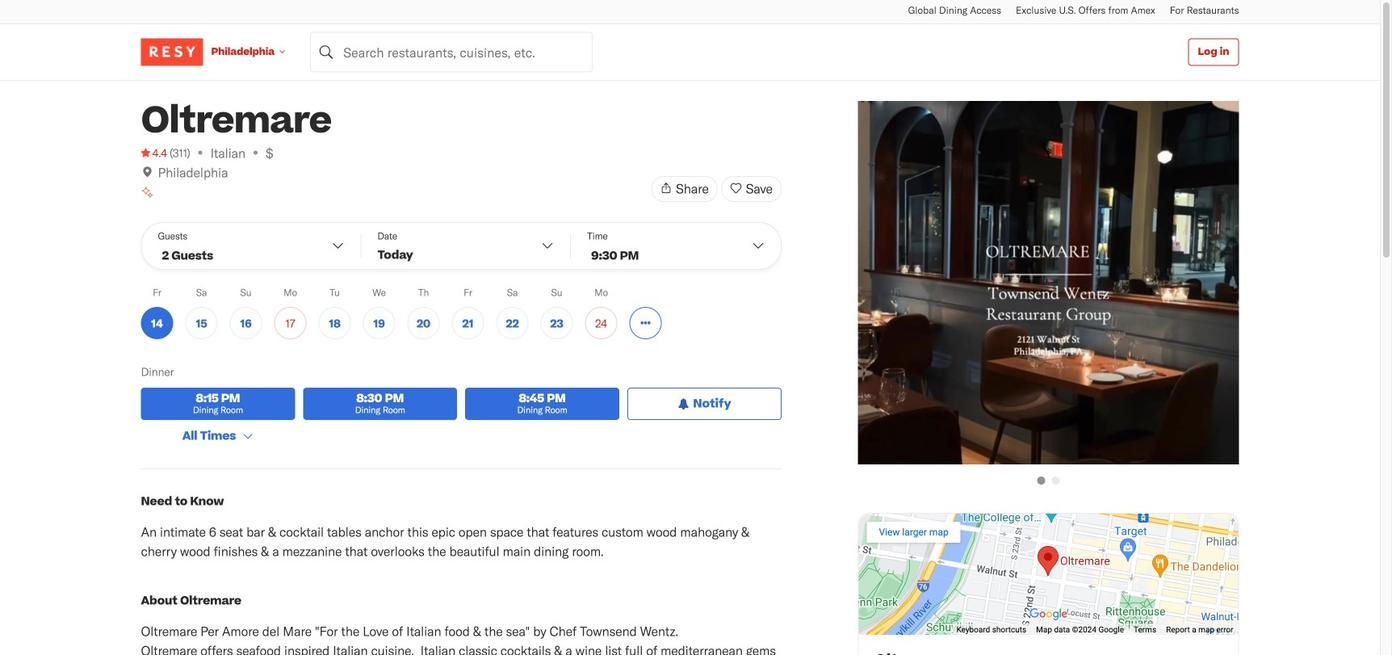 Task type: vqa. For each thing, say whether or not it's contained in the screenshot.
Search Restaurants, Cuisines, Etc. "text field"
yes



Task type: locate. For each thing, give the bounding box(es) containing it.
Search restaurants, cuisines, etc. text field
[[310, 32, 593, 72]]

4.4 out of 5 stars image
[[141, 145, 167, 161]]

None field
[[310, 32, 593, 72]]



